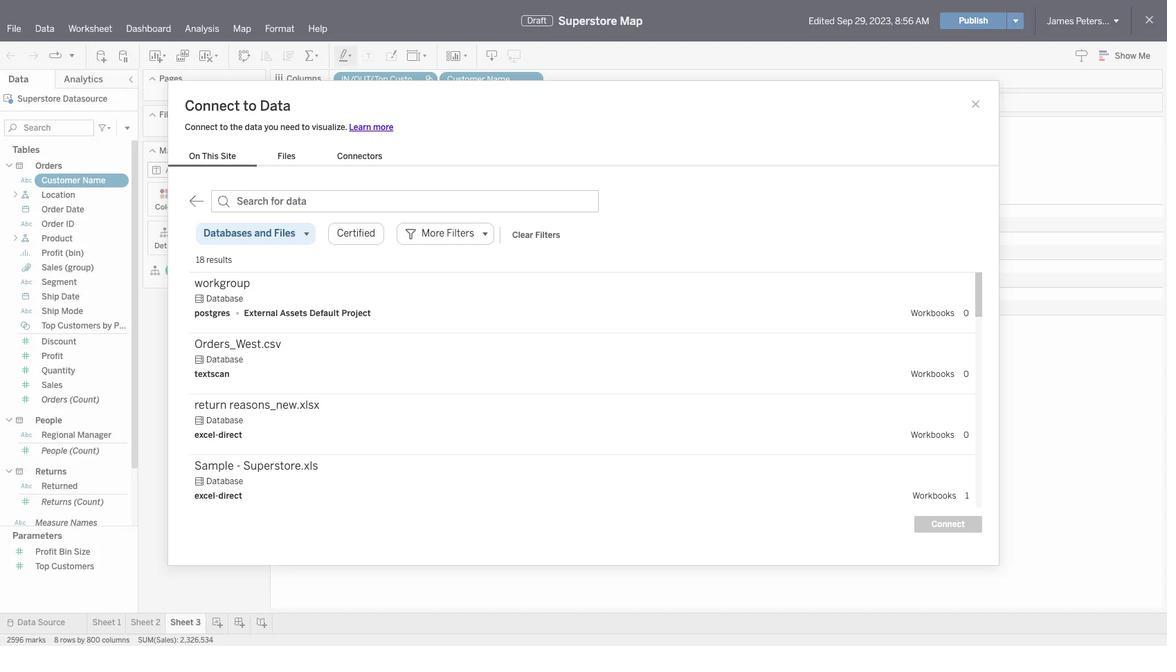 Task type: describe. For each thing, give the bounding box(es) containing it.
workbooks for workgroup
[[911, 309, 955, 319]]

clear filters
[[513, 230, 561, 240]]

rows
[[287, 98, 308, 107]]

people for people
[[35, 416, 62, 426]]

2020, Year of Ship Date. Press Space to toggle selection. Press Escape to go back to the left margin. Use arrow keys to navigate headers text field
[[328, 204, 384, 218]]

sep
[[837, 16, 853, 26]]

show me
[[1116, 51, 1151, 61]]

regional
[[42, 431, 75, 441]]

0 for orders_west.csv
[[964, 370, 970, 380]]

james peterson
[[1048, 16, 1113, 26]]

(bin)
[[65, 249, 84, 258]]

marks
[[159, 146, 183, 156]]

show/hide cards image
[[446, 49, 468, 63]]

orders for orders (count)
[[42, 396, 68, 405]]

detail
[[154, 242, 175, 251]]

2024, Year of Ship Date. Press Space to toggle selection. Press Escape to go back to the left margin. Use arrow keys to navigate headers text field
[[328, 301, 384, 315]]

swap rows and columns image
[[238, 49, 251, 63]]

database for sample - superstore.xls
[[206, 477, 244, 487]]

sort ascending image
[[260, 49, 274, 63]]

(count) for orders (count)
[[70, 396, 100, 405]]

excel- for sample - superstore.xls
[[195, 492, 218, 502]]

returns for returns (count)
[[42, 498, 72, 508]]

orders_west.csv
[[195, 338, 281, 351]]

by for profit)
[[434, 75, 443, 85]]

direct for sample
[[218, 492, 242, 502]]

1 horizontal spatial size
[[197, 203, 212, 212]]

dashboard
[[126, 24, 171, 34]]

returns (count)
[[42, 498, 104, 508]]

replay animation image
[[68, 51, 76, 59]]

reasons_new.xlsx
[[230, 399, 320, 412]]

assets
[[280, 309, 308, 319]]

direct for return
[[218, 431, 242, 441]]

sheet 2
[[131, 619, 161, 628]]

replay animation image
[[48, 49, 62, 63]]

(group)
[[65, 263, 94, 273]]

duplicate image
[[176, 49, 190, 63]]

need
[[281, 123, 300, 132]]

8:56
[[896, 16, 914, 26]]

date for order date
[[66, 205, 84, 215]]

top for top customers
[[35, 562, 49, 572]]

discount
[[42, 337, 76, 347]]

parameters
[[12, 531, 62, 542]]

external assets default project
[[244, 309, 371, 319]]

mode
[[61, 307, 83, 317]]

2596
[[7, 637, 24, 646]]

sample
[[195, 460, 234, 473]]

by for 800
[[77, 637, 85, 646]]

sales for sales
[[42, 381, 63, 391]]

2022, Year of Order Date. Press Space to toggle selection. Press Escape to go back to the left margin. Use arrow keys to navigate headers text field
[[273, 260, 328, 287]]

order date
[[42, 205, 84, 215]]

1 vertical spatial 1
[[117, 619, 121, 628]]

2596 marks
[[7, 637, 46, 646]]

workbooks for orders_west.csv
[[911, 370, 955, 380]]

sort descending image
[[282, 49, 296, 63]]

sum(sales)
[[173, 267, 219, 276]]

analytics
[[64, 74, 103, 85]]

1 horizontal spatial sheet 3
[[276, 123, 325, 143]]

database for orders_west.csv
[[206, 355, 244, 365]]

marks
[[25, 637, 46, 646]]

connect button
[[915, 517, 983, 533]]

in/out(top
[[341, 75, 388, 85]]

to for data
[[243, 98, 257, 114]]

manager
[[77, 431, 112, 441]]

sheet 1
[[92, 619, 121, 628]]

james
[[1048, 16, 1075, 26]]

database for return reasons_new.xlsx
[[206, 416, 244, 426]]

location
[[42, 190, 75, 200]]

source
[[38, 619, 65, 628]]

measure
[[35, 519, 68, 529]]

superstore for superstore map
[[559, 14, 618, 27]]

2023,
[[870, 16, 894, 26]]

product
[[42, 234, 73, 244]]

tooltip
[[192, 242, 217, 251]]

by for profit
[[103, 321, 112, 331]]

0 horizontal spatial customer
[[42, 176, 80, 186]]

returns for returns
[[35, 468, 67, 477]]

2020, Year of Order Date. Press Space to toggle selection. Press Escape to go back to the left margin. Use arrow keys to navigate headers text field
[[273, 204, 328, 232]]

0 horizontal spatial size
[[74, 548, 90, 557]]

date for ship date
[[61, 292, 80, 302]]

superstore datasource
[[17, 94, 108, 104]]

2022, Year of Ship Date. Press Space to toggle selection. Press Escape to go back to the left margin. Use arrow keys to navigate headers text field
[[328, 260, 384, 274]]

In, In / Out of Top Customers by Profit. Press Space to toggle selection. Press Escape to go back to the left margin. Use arrow keys to navigate headers text field
[[384, 163, 389, 177]]

800
[[87, 637, 100, 646]]

data guide image
[[1075, 48, 1089, 62]]

list box containing on this site
[[168, 149, 404, 167]]

sample - superstore.xls
[[195, 460, 318, 473]]

color
[[155, 203, 175, 212]]

sales (group)
[[42, 263, 94, 273]]

on this site
[[189, 152, 236, 161]]

connect to the data you need to visualize. learn more
[[185, 123, 394, 132]]

certified button
[[328, 223, 385, 245]]

0 vertical spatial customer
[[447, 75, 485, 85]]

external
[[244, 309, 278, 319]]

new data source image
[[95, 49, 109, 63]]

top customers
[[35, 562, 94, 572]]

clear
[[513, 230, 534, 240]]

profit (bin)
[[42, 249, 84, 258]]

customers for profit)
[[390, 75, 432, 85]]

connectors
[[337, 152, 383, 161]]

data up replay animation icon
[[35, 24, 55, 34]]

2 horizontal spatial to
[[302, 123, 310, 132]]

data source
[[17, 619, 65, 628]]

connect for connect to the data you need to visualize. learn more
[[185, 123, 218, 132]]

row group containing workgroup
[[189, 273, 976, 647]]

2
[[156, 619, 161, 628]]

more
[[373, 123, 394, 132]]

ship for ship mode
[[42, 307, 59, 317]]

sum(sales): 2,326,534
[[138, 637, 213, 646]]

bin
[[59, 548, 72, 557]]

return
[[195, 399, 227, 412]]

project
[[342, 309, 371, 319]]

fit image
[[407, 49, 429, 63]]

peterson
[[1077, 16, 1113, 26]]

totals image
[[304, 49, 321, 63]]

profit for profit bin size
[[35, 548, 57, 557]]

0 vertical spatial customer name
[[447, 75, 510, 85]]

file
[[7, 24, 21, 34]]

connect for connect to data
[[185, 98, 240, 114]]

sheet up files
[[276, 123, 314, 143]]

Out, In / Out of Top Customers by Profit. Press Space to toggle selection. Press Escape to go back to the left margin. Use arrow keys to navigate headers text field
[[389, 163, 1168, 177]]

on
[[189, 152, 200, 161]]

publish button
[[941, 12, 1007, 29]]

columns
[[287, 74, 322, 84]]

2023, Year of Order Date. Press Space to toggle selection. Press Escape to go back to the left margin. Use arrow keys to navigate headers text field
[[273, 287, 328, 315]]

profit)
[[445, 75, 469, 85]]

0 vertical spatial filters
[[159, 110, 184, 120]]

certified
[[337, 228, 376, 240]]

datasource
[[63, 94, 108, 104]]

0 for return reasons_new.xlsx
[[964, 431, 970, 441]]

you
[[264, 123, 279, 132]]

show me button
[[1093, 45, 1164, 66]]



Task type: locate. For each thing, give the bounding box(es) containing it.
1 excel-direct from the top
[[195, 431, 242, 441]]

sales
[[42, 263, 63, 273], [42, 381, 63, 391]]

0 vertical spatial 3
[[317, 123, 325, 143]]

people for people (count)
[[42, 447, 68, 456]]

2 0 from the top
[[964, 370, 970, 380]]

0 vertical spatial ship
[[42, 292, 59, 302]]

2 vertical spatial by
[[77, 637, 85, 646]]

0 for workgroup
[[964, 309, 970, 319]]

orders
[[35, 161, 62, 171], [42, 396, 68, 405]]

0 vertical spatial excel-direct
[[195, 431, 242, 441]]

to use edit in desktop, save the workbook outside of personal space image
[[508, 49, 522, 63]]

1 vertical spatial superstore
[[17, 94, 61, 104]]

sheet left 2
[[131, 619, 154, 628]]

name down download image
[[487, 75, 510, 85]]

sheet 3 up sum(sales): 2,326,534
[[170, 619, 201, 628]]

the
[[230, 123, 243, 132]]

measure names
[[35, 519, 98, 529]]

download image
[[486, 49, 499, 63]]

by
[[434, 75, 443, 85], [103, 321, 112, 331], [77, 637, 85, 646]]

orders down quantity
[[42, 396, 68, 405]]

1 vertical spatial order
[[42, 220, 64, 229]]

customers for profit
[[58, 321, 101, 331]]

1 excel- from the top
[[195, 431, 218, 441]]

data up 2596 marks
[[17, 619, 36, 628]]

2022, Year of Ship Date. Press Space to toggle selection. Press Escape to go back to the left margin. Use arrow keys to navigate headers text field
[[328, 246, 384, 260]]

(count) down regional manager
[[70, 447, 100, 456]]

row group
[[189, 273, 976, 647]]

0
[[964, 309, 970, 319], [964, 370, 970, 380], [964, 431, 970, 441]]

customer down show/hide cards image
[[447, 75, 485, 85]]

ship for ship date
[[42, 292, 59, 302]]

analysis
[[185, 24, 219, 34]]

size up tooltip
[[197, 203, 212, 212]]

8 rows by 800 columns
[[54, 637, 130, 646]]

1 vertical spatial by
[[103, 321, 112, 331]]

format
[[265, 24, 295, 34]]

pages
[[159, 74, 183, 84]]

sheet 3 up files
[[276, 123, 325, 143]]

date up mode
[[61, 292, 80, 302]]

0 horizontal spatial to
[[220, 123, 228, 132]]

visualize.
[[312, 123, 347, 132]]

0 vertical spatial 1
[[966, 492, 970, 502]]

edited
[[809, 16, 835, 26]]

2021, Year of Ship Date. Press Space to toggle selection. Press Escape to go back to the left margin. Use arrow keys to navigate headers text field
[[328, 218, 384, 232]]

1 vertical spatial filters
[[536, 230, 561, 240]]

list box
[[168, 149, 404, 167]]

0 horizontal spatial 3
[[196, 619, 201, 628]]

orders down "tables"
[[35, 161, 62, 171]]

1 ship from the top
[[42, 292, 59, 302]]

ship down ship date at left
[[42, 307, 59, 317]]

database for workgroup
[[206, 294, 244, 304]]

people up regional
[[35, 416, 62, 426]]

3 right need in the left of the page
[[317, 123, 325, 143]]

ship date
[[42, 292, 80, 302]]

0 horizontal spatial name
[[82, 176, 106, 186]]

2 horizontal spatial by
[[434, 75, 443, 85]]

1 up columns
[[117, 619, 121, 628]]

people down regional
[[42, 447, 68, 456]]

database down workgroup
[[206, 294, 244, 304]]

database down return
[[206, 416, 244, 426]]

regional manager
[[42, 431, 112, 441]]

1 horizontal spatial superstore
[[559, 14, 618, 27]]

data
[[245, 123, 262, 132]]

superstore right draft
[[559, 14, 618, 27]]

direct
[[218, 431, 242, 441], [218, 492, 242, 502]]

connect to data
[[185, 98, 291, 114]]

Search text field
[[4, 120, 94, 136]]

ship mode
[[42, 307, 83, 317]]

1 vertical spatial customers
[[58, 321, 101, 331]]

1 horizontal spatial map
[[620, 14, 643, 27]]

undo image
[[4, 49, 18, 63]]

18 results
[[196, 256, 232, 265]]

to up data
[[243, 98, 257, 114]]

1 vertical spatial ship
[[42, 307, 59, 317]]

sum(sales):
[[138, 637, 179, 646]]

excel-direct for sample
[[195, 492, 242, 502]]

2021, Year of Ship Date. Press Space to toggle selection. Press Escape to go back to the left margin. Use arrow keys to navigate headers text field
[[328, 232, 384, 246]]

0 vertical spatial direct
[[218, 431, 242, 441]]

1 vertical spatial size
[[74, 548, 90, 557]]

top
[[42, 321, 56, 331], [35, 562, 49, 572]]

pause auto updates image
[[117, 49, 131, 63]]

order up order id
[[42, 205, 64, 215]]

profit for profit
[[42, 352, 63, 362]]

1 vertical spatial customer name
[[42, 176, 106, 186]]

0 vertical spatial size
[[197, 203, 212, 212]]

0 vertical spatial order
[[42, 205, 64, 215]]

1 horizontal spatial customer
[[447, 75, 485, 85]]

direct down -
[[218, 492, 242, 502]]

help
[[309, 24, 328, 34]]

id
[[66, 220, 74, 229]]

1 direct from the top
[[218, 431, 242, 441]]

results
[[207, 256, 232, 265]]

3 0 from the top
[[964, 431, 970, 441]]

1 horizontal spatial customer name
[[447, 75, 510, 85]]

sales down quantity
[[42, 381, 63, 391]]

workgroup
[[195, 277, 250, 290]]

superstore map
[[559, 14, 643, 27]]

sales for sales (group)
[[42, 263, 63, 273]]

1 vertical spatial name
[[82, 176, 106, 186]]

returned
[[42, 482, 78, 492]]

filters right clear
[[536, 230, 561, 240]]

show
[[1116, 51, 1137, 61]]

(count) for returns (count)
[[74, 498, 104, 508]]

to
[[243, 98, 257, 114], [220, 123, 228, 132], [302, 123, 310, 132]]

2 vertical spatial 0
[[964, 431, 970, 441]]

date
[[66, 205, 84, 215], [61, 292, 80, 302]]

excel- for return reasons_new.xlsx
[[195, 431, 218, 441]]

learn more link
[[349, 123, 394, 132]]

sheet
[[276, 123, 314, 143], [92, 619, 115, 628], [131, 619, 154, 628], [170, 619, 194, 628]]

-
[[237, 460, 241, 473]]

default
[[310, 309, 340, 319]]

1 vertical spatial 3
[[196, 619, 201, 628]]

profit
[[42, 249, 63, 258], [114, 321, 136, 331], [42, 352, 63, 362], [35, 548, 57, 557]]

0 vertical spatial 0
[[964, 309, 970, 319]]

excel-direct down sample
[[195, 492, 242, 502]]

0 horizontal spatial map
[[233, 24, 251, 34]]

2 ship from the top
[[42, 307, 59, 317]]

1 vertical spatial sales
[[42, 381, 63, 391]]

1 horizontal spatial to
[[243, 98, 257, 114]]

order id
[[42, 220, 74, 229]]

excel-direct for return
[[195, 431, 242, 441]]

customer up location
[[42, 176, 80, 186]]

to for the
[[220, 123, 228, 132]]

3 database from the top
[[206, 416, 244, 426]]

sheet 3
[[276, 123, 325, 143], [170, 619, 201, 628]]

0 horizontal spatial sheet 3
[[170, 619, 201, 628]]

order for order id
[[42, 220, 64, 229]]

0 vertical spatial date
[[66, 205, 84, 215]]

customer name
[[447, 75, 510, 85], [42, 176, 106, 186]]

1 vertical spatial customer
[[42, 176, 80, 186]]

1 horizontal spatial 1
[[966, 492, 970, 502]]

1 up connect button
[[966, 492, 970, 502]]

ship down segment
[[42, 292, 59, 302]]

0 vertical spatial sales
[[42, 263, 63, 273]]

ship
[[42, 292, 59, 302], [42, 307, 59, 317]]

1 vertical spatial connect
[[185, 123, 218, 132]]

2,326,534
[[180, 637, 213, 646]]

sheet up sum(sales): 2,326,534
[[170, 619, 194, 628]]

name up order date
[[82, 176, 106, 186]]

highlight image
[[338, 49, 354, 63]]

top up 'discount'
[[42, 321, 56, 331]]

8
[[54, 637, 58, 646]]

0 vertical spatial name
[[487, 75, 510, 85]]

0 vertical spatial top
[[42, 321, 56, 331]]

people (count)
[[42, 447, 100, 456]]

excel- down sample
[[195, 492, 218, 502]]

1 vertical spatial orders
[[42, 396, 68, 405]]

1 vertical spatial returns
[[42, 498, 72, 508]]

2 vertical spatial customers
[[51, 562, 94, 572]]

database up textscan
[[206, 355, 244, 365]]

1 horizontal spatial filters
[[536, 230, 561, 240]]

0 horizontal spatial superstore
[[17, 94, 61, 104]]

to left the the
[[220, 123, 228, 132]]

worksheet
[[68, 24, 112, 34]]

clear filters button
[[506, 227, 567, 243]]

people
[[35, 416, 62, 426], [42, 447, 68, 456]]

1 0 from the top
[[964, 309, 970, 319]]

0 horizontal spatial by
[[77, 637, 85, 646]]

0 horizontal spatial customer name
[[42, 176, 106, 186]]

customers down mode
[[58, 321, 101, 331]]

size
[[197, 203, 212, 212], [74, 548, 90, 557]]

0 horizontal spatial filters
[[159, 110, 184, 120]]

2 vertical spatial connect
[[932, 520, 966, 530]]

0 vertical spatial orders
[[35, 161, 62, 171]]

1 vertical spatial (count)
[[70, 447, 100, 456]]

(count) up names
[[74, 498, 104, 508]]

1 horizontal spatial name
[[487, 75, 510, 85]]

2 sales from the top
[[42, 381, 63, 391]]

in/out(top customers by profit)
[[341, 75, 469, 85]]

1 vertical spatial excel-direct
[[195, 492, 242, 502]]

1 horizontal spatial by
[[103, 321, 112, 331]]

size right bin
[[74, 548, 90, 557]]

1 order from the top
[[42, 205, 64, 215]]

superstore up search text box
[[17, 94, 61, 104]]

customers down bin
[[51, 562, 94, 572]]

textscan
[[195, 370, 230, 380]]

4 database from the top
[[206, 477, 244, 487]]

show labels image
[[362, 49, 376, 63]]

postgres
[[195, 309, 230, 319]]

1 vertical spatial excel-
[[195, 492, 218, 502]]

0 vertical spatial returns
[[35, 468, 67, 477]]

profit bin size
[[35, 548, 90, 557]]

1 vertical spatial direct
[[218, 492, 242, 502]]

1 vertical spatial top
[[35, 562, 49, 572]]

site
[[221, 152, 236, 161]]

marks. press enter to open the view data window.. use arrow keys to navigate data visualization elements. image
[[384, 204, 1168, 316]]

publish
[[960, 16, 989, 26]]

0 vertical spatial customers
[[390, 75, 432, 85]]

new worksheet image
[[148, 49, 168, 63]]

returns
[[35, 468, 67, 477], [42, 498, 72, 508]]

orders (count)
[[42, 396, 100, 405]]

workbooks for return reasons_new.xlsx
[[911, 431, 955, 441]]

18
[[196, 256, 205, 265]]

tables
[[12, 145, 40, 155]]

2021, Year of Order Date. Press Space to toggle selection. Press Escape to go back to the left margin. Use arrow keys to navigate headers text field
[[273, 232, 328, 260]]

segment
[[42, 278, 77, 287]]

1 vertical spatial 0
[[964, 370, 970, 380]]

(count) for people (count)
[[70, 447, 100, 456]]

0 vertical spatial excel-
[[195, 431, 218, 441]]

customer name up location
[[42, 176, 106, 186]]

2 database from the top
[[206, 355, 244, 365]]

1 vertical spatial people
[[42, 447, 68, 456]]

0 vertical spatial people
[[35, 416, 62, 426]]

(count)
[[70, 396, 100, 405], [70, 447, 100, 456], [74, 498, 104, 508]]

1 horizontal spatial 3
[[317, 123, 325, 143]]

filters inside clear filters "button"
[[536, 230, 561, 240]]

0 vertical spatial (count)
[[70, 396, 100, 405]]

collapse image
[[127, 76, 135, 84]]

returns down returned
[[42, 498, 72, 508]]

data down undo icon
[[8, 74, 29, 85]]

format workbook image
[[384, 49, 398, 63]]

2 excel-direct from the top
[[195, 492, 242, 502]]

superstore for superstore datasource
[[17, 94, 61, 104]]

order
[[42, 205, 64, 215], [42, 220, 64, 229]]

(count) up regional manager
[[70, 396, 100, 405]]

date up id
[[66, 205, 84, 215]]

database down sample
[[206, 477, 244, 487]]

order for order date
[[42, 205, 64, 215]]

name
[[487, 75, 510, 85], [82, 176, 106, 186]]

workbooks for sample - superstore.xls
[[913, 492, 957, 502]]

2 vertical spatial (count)
[[74, 498, 104, 508]]

3 up 2,326,534 at the left bottom of page
[[196, 619, 201, 628]]

rows
[[60, 637, 76, 646]]

orders for orders
[[35, 161, 62, 171]]

top for top customers by profit
[[42, 321, 56, 331]]

sales up segment
[[42, 263, 63, 273]]

customer name down download image
[[447, 75, 510, 85]]

excel- down return
[[195, 431, 218, 441]]

top down profit bin size
[[35, 562, 49, 572]]

0 vertical spatial by
[[434, 75, 443, 85]]

1 sales from the top
[[42, 263, 63, 273]]

1 vertical spatial sheet 3
[[170, 619, 201, 628]]

clear sheet image
[[198, 49, 220, 63]]

0 vertical spatial superstore
[[559, 14, 618, 27]]

0 horizontal spatial 1
[[117, 619, 121, 628]]

returns up returned
[[35, 468, 67, 477]]

filters up marks in the left top of the page
[[159, 110, 184, 120]]

2 direct from the top
[[218, 492, 242, 502]]

direct up -
[[218, 431, 242, 441]]

connect inside button
[[932, 520, 966, 530]]

1 database from the top
[[206, 294, 244, 304]]

sheet up 800 at the left bottom of the page
[[92, 619, 115, 628]]

2 order from the top
[[42, 220, 64, 229]]

connect for connect
[[932, 520, 966, 530]]

filters
[[159, 110, 184, 120], [536, 230, 561, 240]]

order up product
[[42, 220, 64, 229]]

learn
[[349, 123, 371, 132]]

2 excel- from the top
[[195, 492, 218, 502]]

0 vertical spatial sheet 3
[[276, 123, 325, 143]]

redo image
[[26, 49, 40, 63]]

superstore.xls
[[243, 460, 318, 473]]

to right need in the left of the page
[[302, 123, 310, 132]]

data up you
[[260, 98, 291, 114]]

profit for profit (bin)
[[42, 249, 63, 258]]

am
[[916, 16, 930, 26]]

1 vertical spatial date
[[61, 292, 80, 302]]

quantity
[[42, 366, 75, 376]]

files
[[278, 152, 296, 161]]

customers down fit icon
[[390, 75, 432, 85]]

top customers by profit
[[42, 321, 136, 331]]

excel-direct
[[195, 431, 242, 441], [195, 492, 242, 502]]

0 vertical spatial connect
[[185, 98, 240, 114]]

excel-direct up sample
[[195, 431, 242, 441]]



Task type: vqa. For each thing, say whether or not it's contained in the screenshot.
pages · 0
no



